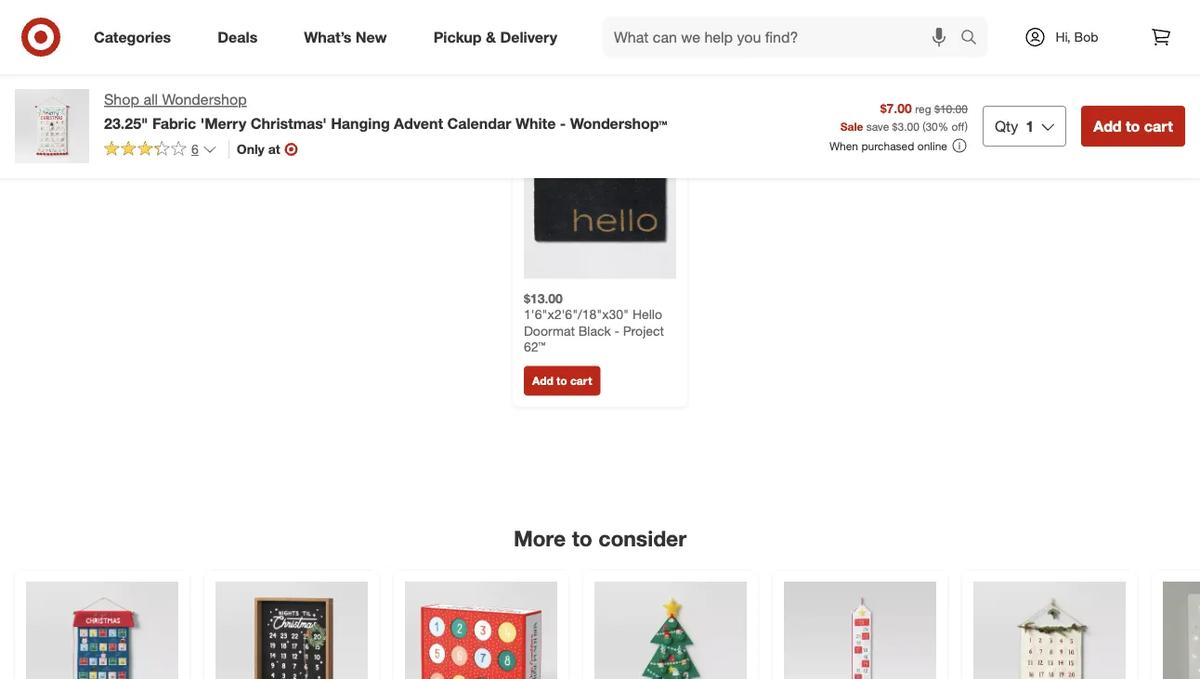 Task type: vqa. For each thing, say whether or not it's contained in the screenshot.
consider
yes



Task type: locate. For each thing, give the bounding box(es) containing it.
$7.00
[[880, 100, 912, 116]]

1 horizontal spatial add to cart
[[1094, 117, 1173, 135]]

2 horizontal spatial to
[[1126, 117, 1140, 135]]

$10.00
[[934, 102, 968, 116]]

13"x16.5" christmas countdown punch box red - wondershop™ image
[[405, 583, 557, 680]]

0 horizontal spatial add
[[532, 375, 553, 389]]

bob
[[1074, 29, 1099, 45]]

$13.00
[[524, 291, 563, 307]]

0 horizontal spatial add to cart button
[[524, 367, 600, 396]]

1 horizontal spatial -
[[615, 323, 620, 339]]

1'6"x2'6"/18"x30" hello doormat black - project 62™ image
[[524, 127, 676, 279]]

categories
[[94, 28, 171, 46]]

&
[[486, 28, 496, 46]]

image of 23.25" fabric 'merry christmas' hanging advent calendar white - wondershop™ image
[[15, 89, 89, 163]]

search button
[[952, 17, 997, 61]]

what's
[[304, 28, 352, 46]]

1 vertical spatial -
[[615, 323, 620, 339]]

-
[[560, 114, 566, 132], [615, 323, 620, 339]]

new
[[356, 28, 387, 46]]

your
[[545, 71, 591, 97]]

0 vertical spatial add to cart
[[1094, 117, 1173, 135]]

- right black on the top of page
[[615, 323, 620, 339]]

1 horizontal spatial cart
[[1144, 117, 1173, 135]]

deals
[[218, 28, 258, 46]]

1 vertical spatial add
[[532, 375, 553, 389]]

sale
[[840, 119, 863, 133]]

1 vertical spatial to
[[557, 375, 567, 389]]

when purchased online
[[829, 139, 947, 153]]

views
[[597, 71, 655, 97]]

more to consider
[[514, 526, 687, 553]]

19" battery operated lit 'sleeps 'til christmas' wood countdown sign cream - wondershop™ image
[[1163, 583, 1200, 680]]

online
[[918, 139, 947, 153]]

6
[[191, 141, 199, 157]]

add to cart
[[1094, 117, 1173, 135], [532, 375, 592, 389]]

qty 1
[[995, 117, 1034, 135]]

1
[[1026, 117, 1034, 135]]

0 vertical spatial add
[[1094, 117, 1122, 135]]

- right white on the left of the page
[[560, 114, 566, 132]]

0 horizontal spatial to
[[557, 375, 567, 389]]

pickup
[[433, 28, 482, 46]]

0 vertical spatial -
[[560, 114, 566, 132]]

1 horizontal spatial to
[[572, 526, 592, 553]]

0 horizontal spatial add to cart
[[532, 375, 592, 389]]

1 horizontal spatial add to cart button
[[1081, 106, 1185, 147]]

$
[[892, 119, 898, 133]]

1'6"x2'6"/18"x30"
[[524, 307, 629, 323]]

qty
[[995, 117, 1018, 135]]

31.25" featherly friends fabric tree with birds hanging christmas countdown calendar green - wondershop™ image
[[595, 583, 747, 680]]

21" fabric 'days 'til christmas' hanging advent calendar blue/red - wondershop™ image
[[26, 583, 178, 680]]

hi, bob
[[1056, 29, 1099, 45]]

- inside shop all wondershop 23.25" fabric 'merry christmas' hanging advent calendar white - wondershop™
[[560, 114, 566, 132]]

3.00
[[898, 119, 920, 133]]

consider
[[598, 526, 687, 553]]

pickup & delivery link
[[418, 17, 581, 58]]

1 horizontal spatial add
[[1094, 117, 1122, 135]]

0 vertical spatial cart
[[1144, 117, 1173, 135]]

hello
[[633, 307, 662, 323]]

hanging
[[331, 114, 390, 132]]

wondershop™
[[570, 114, 667, 132]]

1 vertical spatial add to cart
[[532, 375, 592, 389]]

add down 62™
[[532, 375, 553, 389]]

add right 1
[[1094, 117, 1122, 135]]

0 vertical spatial add to cart button
[[1081, 106, 1185, 147]]

1 vertical spatial cart
[[570, 375, 592, 389]]

14" wood 'nights 'til christmas' advent calendar with wreath counter black/white - wondershop™ image
[[216, 583, 368, 680]]

delivery
[[500, 28, 557, 46]]

to
[[1126, 117, 1140, 135], [557, 375, 567, 389], [572, 526, 592, 553]]

add
[[1094, 117, 1122, 135], [532, 375, 553, 389]]

0 horizontal spatial -
[[560, 114, 566, 132]]

- inside $13.00 1'6"x2'6"/18"x30" hello doormat black - project 62™
[[615, 323, 620, 339]]

30
[[926, 119, 938, 133]]

all
[[143, 91, 158, 109]]

add to cart button
[[1081, 106, 1185, 147], [524, 367, 600, 396]]

search
[[952, 30, 997, 48]]

advent
[[394, 114, 443, 132]]

0 vertical spatial to
[[1126, 117, 1140, 135]]

categories link
[[78, 17, 194, 58]]

cart
[[1144, 117, 1173, 135], [570, 375, 592, 389]]

0 horizontal spatial cart
[[570, 375, 592, 389]]



Task type: describe. For each thing, give the bounding box(es) containing it.
off
[[952, 119, 965, 133]]

hi,
[[1056, 29, 1071, 45]]

only
[[237, 141, 265, 157]]

'merry
[[200, 114, 246, 132]]

2 vertical spatial to
[[572, 526, 592, 553]]

1 vertical spatial add to cart button
[[524, 367, 600, 396]]

save
[[866, 119, 889, 133]]

6 link
[[104, 140, 217, 161]]

$7.00 reg $10.00 sale save $ 3.00 ( 30 % off )
[[840, 100, 968, 133]]

22" fabric 'merry christmas' hanging advent calendar with mixed greenery white - wondershop™ image
[[974, 583, 1126, 680]]

)
[[965, 119, 968, 133]]

shop all wondershop 23.25" fabric 'merry christmas' hanging advent calendar white - wondershop™
[[104, 91, 667, 132]]

$13.00 1'6"x2'6"/18"x30" hello doormat black - project 62™
[[524, 291, 664, 356]]

fabric
[[152, 114, 196, 132]]

reg
[[915, 102, 931, 116]]

christmas'
[[251, 114, 327, 132]]

white
[[515, 114, 556, 132]]

black
[[578, 323, 611, 339]]

deals link
[[202, 17, 281, 58]]

pickup & delivery
[[433, 28, 557, 46]]

only at
[[237, 141, 280, 157]]

what's new link
[[288, 17, 410, 58]]

shop
[[104, 91, 139, 109]]

What can we help you find? suggestions appear below search field
[[603, 17, 965, 58]]

%
[[938, 119, 949, 133]]

more
[[514, 526, 566, 553]]

wondershop
[[162, 91, 247, 109]]

calendar
[[447, 114, 511, 132]]

at
[[268, 141, 280, 157]]

your views
[[545, 71, 655, 97]]

62™
[[524, 339, 546, 356]]

purchased
[[861, 139, 915, 153]]

what's new
[[304, 28, 387, 46]]

23.25"
[[104, 114, 148, 132]]

when
[[829, 139, 858, 153]]

doormat
[[524, 323, 575, 339]]

(
[[923, 119, 926, 133]]

48" fabric hanging christmas advent calendar with gingerbread man counter white - wondershop™ image
[[784, 583, 936, 680]]

project
[[623, 323, 664, 339]]



